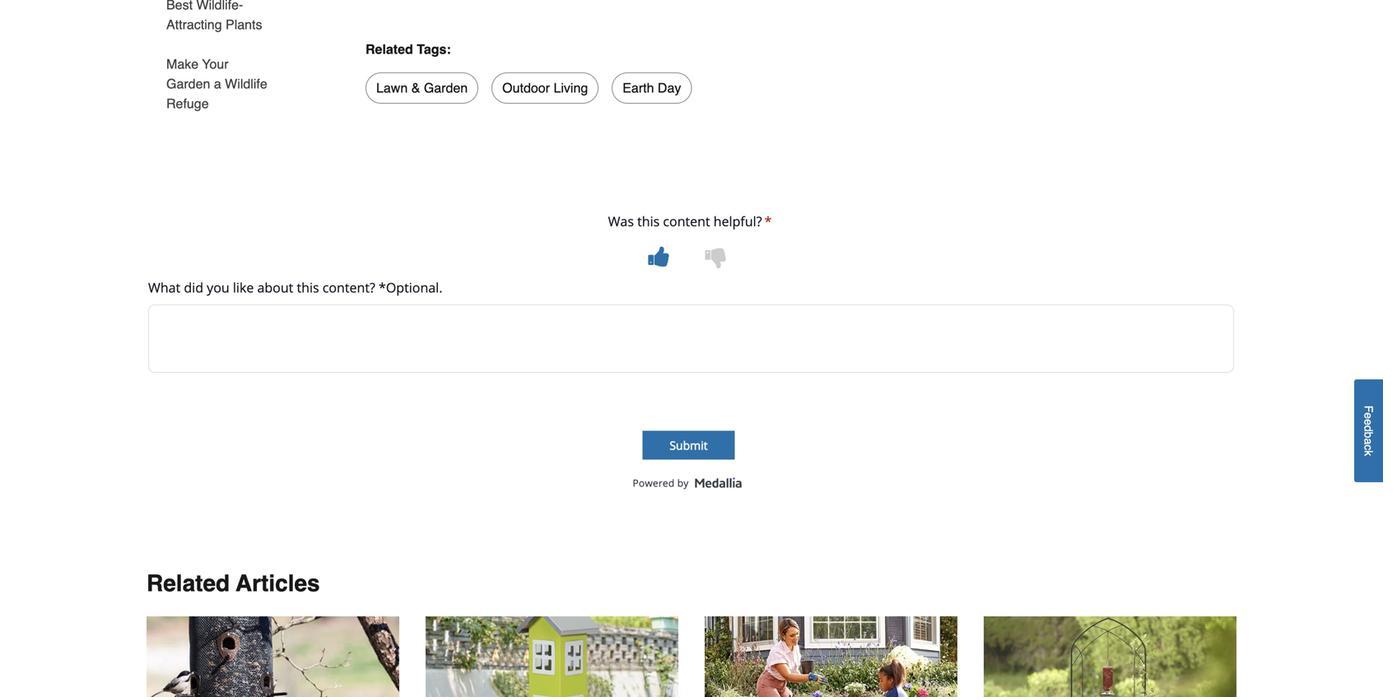 Task type: vqa. For each thing, say whether or not it's contained in the screenshot.
leftmost Lowe's
no



Task type: locate. For each thing, give the bounding box(es) containing it.
0 horizontal spatial a
[[214, 76, 221, 91]]

1 vertical spatial a
[[1362, 439, 1375, 445]]

a up the k
[[1362, 439, 1375, 445]]

outdoor living
[[502, 80, 588, 96]]

garden inside lawn & garden link
[[424, 80, 468, 96]]

garden right &
[[424, 80, 468, 96]]

living
[[554, 80, 588, 96]]

related articles
[[147, 571, 320, 597]]

e
[[1362, 413, 1375, 419], [1362, 419, 1375, 426]]

e up b
[[1362, 419, 1375, 426]]

2 e from the top
[[1362, 419, 1375, 426]]

outdoor living link
[[492, 73, 599, 104]]

0 vertical spatial a
[[214, 76, 221, 91]]

a
[[214, 76, 221, 91], [1362, 439, 1375, 445]]

related for related articles
[[147, 571, 230, 597]]

outdoor
[[502, 80, 550, 96]]

garden for your
[[166, 76, 210, 91]]

garden
[[166, 76, 210, 91], [424, 80, 468, 96]]

a down your
[[214, 76, 221, 91]]

wildlife-
[[196, 0, 243, 12]]

make
[[166, 56, 199, 72]]

0 vertical spatial related
[[366, 42, 413, 57]]

1 horizontal spatial garden
[[424, 80, 468, 96]]

your
[[202, 56, 229, 72]]

1 vertical spatial related
[[147, 571, 230, 597]]

c
[[1362, 445, 1375, 451]]

related tags:
[[366, 42, 451, 57]]

1 horizontal spatial related
[[366, 42, 413, 57]]

refuge
[[166, 96, 209, 111]]

wildlife
[[225, 76, 267, 91]]

1 horizontal spatial a
[[1362, 439, 1375, 445]]

lawn
[[376, 80, 408, 96]]

0 horizontal spatial garden
[[166, 76, 210, 91]]

earth
[[623, 80, 654, 96]]

lawn & garden link
[[366, 73, 479, 104]]

related
[[366, 42, 413, 57], [147, 571, 230, 597]]

d
[[1362, 426, 1375, 432]]

a inside button
[[1362, 439, 1375, 445]]

related for related tags:
[[366, 42, 413, 57]]

make your garden a wildlife refuge
[[166, 56, 267, 111]]

garden inside make your garden a wildlife refuge
[[166, 76, 210, 91]]

best wildlife- attracting plants link
[[166, 0, 270, 44]]

a inside make your garden a wildlife refuge
[[214, 76, 221, 91]]

0 horizontal spatial related
[[147, 571, 230, 597]]

e up "d"
[[1362, 413, 1375, 419]]

garden up refuge
[[166, 76, 210, 91]]

attracting
[[166, 17, 222, 32]]



Task type: describe. For each thing, give the bounding box(es) containing it.
earth day link
[[612, 73, 692, 104]]

lawn & garden
[[376, 80, 468, 96]]

earth day
[[623, 80, 681, 96]]

day
[[658, 80, 681, 96]]

plants
[[226, 17, 262, 32]]

f e e d b a c k
[[1362, 406, 1375, 456]]

garden for &
[[424, 80, 468, 96]]

1 e from the top
[[1362, 413, 1375, 419]]

b
[[1362, 432, 1375, 439]]

a video showing how to design the perfect landscape. image
[[705, 617, 958, 697]]

articles
[[236, 571, 320, 597]]

f e e d b a c k button
[[1354, 380, 1383, 483]]

a red glass hummingbird feeder hanging from a wire garden trellis. image
[[984, 617, 1237, 697]]

make your garden a wildlife refuge link
[[166, 44, 270, 114]]

&
[[411, 80, 420, 96]]

best wildlife- attracting plants
[[166, 0, 262, 32]]

a chickadee and wren at a tube bird feeder. image
[[147, 617, 399, 697]]

f
[[1362, 406, 1375, 413]]

a female cardinal eating food from a yellow hanging birdhouse. image
[[426, 617, 678, 697]]

tags:
[[417, 42, 451, 57]]

best
[[166, 0, 193, 12]]

k
[[1362, 451, 1375, 456]]



